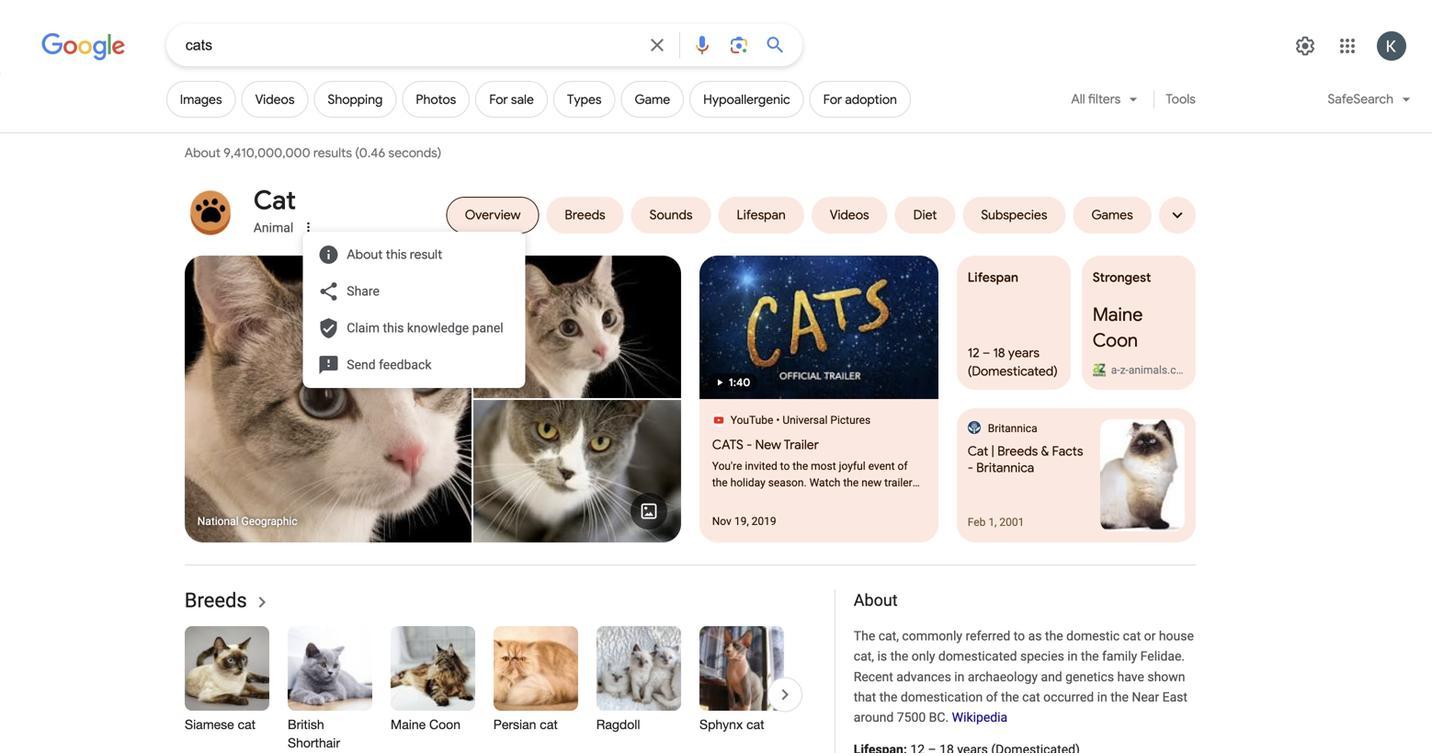 Task type: locate. For each thing, give the bounding box(es) containing it.
new
[[862, 476, 882, 489]]

0 horizontal spatial maine coon
[[391, 717, 460, 732]]

of up trailer at the bottom of the page
[[898, 460, 908, 473]]

cat inside sphynx cat heading
[[746, 717, 764, 732]]

persian cat heading
[[494, 715, 578, 734]]

0 vertical spatial this
[[386, 246, 407, 263]]

cat left or
[[1123, 629, 1141, 644]]

1 vertical spatial in
[[955, 669, 965, 684]]

share menu item
[[310, 273, 540, 310]]

animals.com
[[1129, 364, 1192, 377]]

you're
[[712, 460, 742, 473]]

cat for sphynx cat
[[746, 717, 764, 732]]

season.
[[768, 476, 807, 489]]

the right as
[[1045, 629, 1064, 644]]

cat,
[[879, 629, 899, 644], [854, 649, 874, 664]]

1 horizontal spatial coon
[[1093, 329, 1138, 352]]

safesearch button
[[1317, 81, 1422, 125]]

cat right persian
[[540, 717, 558, 732]]

of inside the cat, commonly referred to as the domestic cat or house cat, is the only domesticated species in the family felidae. recent advances in archaeology and genetics have shown that the domestication of the cat occurred in the near east around 7500 bc.
[[986, 690, 998, 705]]

game link
[[621, 81, 684, 118]]

for inside 'for adoption' link
[[824, 91, 842, 107]]

filters
[[1088, 91, 1121, 107]]

1 horizontal spatial of
[[986, 690, 998, 705]]

facts
[[1052, 443, 1084, 459]]

most
[[811, 460, 836, 473]]

trailer
[[784, 437, 819, 453]]

species
[[1021, 649, 1065, 664]]

-
[[747, 437, 752, 453], [968, 460, 974, 476]]

0 vertical spatial maine
[[1093, 303, 1143, 326]]

feb 1, 2001
[[968, 516, 1025, 529]]

send
[[347, 357, 376, 372]]

0 horizontal spatial to
[[780, 460, 790, 473]]

britannica
[[988, 422, 1038, 435], [977, 460, 1035, 476]]

list
[[185, 626, 952, 753]]

in up domestication
[[955, 669, 965, 684]]

1 horizontal spatial about
[[347, 246, 383, 263]]

to left as
[[1014, 629, 1025, 644]]

coon up the a-
[[1093, 329, 1138, 352]]

all
[[1072, 91, 1086, 107]]

lifespan
[[968, 269, 1019, 286]]

maine coon left persian
[[391, 717, 460, 732]]

1 horizontal spatial to
[[1014, 629, 1025, 644]]

about down images link
[[185, 145, 221, 161]]

for adoption
[[824, 91, 897, 107]]

1 vertical spatial -
[[968, 460, 974, 476]]

about for about this result
[[347, 246, 383, 263]]

cat
[[1123, 629, 1141, 644], [1023, 690, 1041, 705], [238, 717, 255, 732], [540, 717, 558, 732], [746, 717, 764, 732]]

this for claim
[[383, 320, 404, 336]]

search by image image
[[728, 34, 750, 56]]

breeds link
[[185, 589, 273, 613]]

around
[[854, 710, 894, 725]]

1 horizontal spatial cat,
[[879, 629, 899, 644]]

is
[[878, 649, 887, 664]]

1 vertical spatial this
[[383, 320, 404, 336]]

coon inside maine coon
[[1093, 329, 1138, 352]]

cat, up the is
[[879, 629, 899, 644]]

1 horizontal spatial cat
[[968, 443, 989, 459]]

joyful
[[839, 460, 866, 473]]

about this result
[[347, 246, 442, 263]]

0 vertical spatial in
[[1068, 649, 1078, 664]]

1 horizontal spatial for
[[824, 91, 842, 107]]

bc.
[[929, 710, 949, 725]]

cat inside persian cat heading
[[540, 717, 558, 732]]

britannica down | at the right bottom of the page
[[977, 460, 1035, 476]]

in down genetics
[[1098, 690, 1108, 705]]

the
[[854, 629, 876, 644]]

1 vertical spatial maine
[[391, 717, 426, 732]]

1 vertical spatial cat
[[968, 443, 989, 459]]

wikipedia link
[[952, 710, 1008, 725]]

share
[[347, 284, 380, 299]]

ragdoll heading
[[597, 715, 681, 734]]

–
[[983, 345, 991, 361]]

cat | breeds & facts - britannica
[[968, 443, 1084, 476]]

breeds down national on the left bottom of the page
[[185, 589, 247, 612]]

archaeology
[[968, 669, 1038, 684]]

cats down holiday
[[729, 493, 756, 506]]

0 horizontal spatial -
[[747, 437, 752, 453]]

coon inside heading
[[429, 717, 460, 732]]

0 horizontal spatial coon
[[429, 717, 460, 732]]

about up the
[[854, 591, 898, 610]]

for
[[712, 493, 726, 506]]

breeds inside cat | breeds & facts - britannica
[[998, 443, 1038, 459]]

all filters button
[[1060, 81, 1151, 125]]

cat for siamese cat
[[238, 717, 255, 732]]

tab list
[[185, 184, 1196, 294]]

2 horizontal spatial in
[[1098, 690, 1108, 705]]

british shorthair heading
[[288, 715, 372, 752]]

cat, left the is
[[854, 649, 874, 664]]

maine coon heading
[[391, 715, 475, 734]]

19,
[[735, 515, 749, 528]]

maine right british shorthair heading
[[391, 717, 426, 732]]

this inside the about this result button
[[386, 246, 407, 263]]

shown
[[1148, 669, 1186, 684]]

2 horizontal spatial about
[[854, 591, 898, 610]]

now.
[[758, 493, 781, 506]]

have
[[1118, 669, 1145, 684]]

wikipedia
[[952, 710, 1008, 725]]

this right claim
[[383, 320, 404, 336]]

1 horizontal spatial domestic cat image
[[473, 256, 681, 398]]

ragdoll
[[597, 717, 640, 732]]

1 horizontal spatial breeds
[[998, 443, 1038, 459]]

- left new
[[747, 437, 752, 453]]

1 for from the left
[[489, 91, 508, 107]]

0 vertical spatial -
[[747, 437, 752, 453]]

about for about 9,410,000,000 results (0.46 seconds)
[[185, 145, 221, 161]]

genetics
[[1066, 669, 1115, 684]]

- up feb on the right bottom of the page
[[968, 460, 974, 476]]

for inside 'for sale' link
[[489, 91, 508, 107]]

maine down strongest
[[1093, 303, 1143, 326]]

domestic cat image
[[185, 256, 471, 543], [473, 256, 681, 398]]

of
[[898, 460, 908, 473], [986, 690, 998, 705]]

maine coon up the a-
[[1093, 303, 1143, 352]]

only
[[912, 649, 936, 664]]

about up the share
[[347, 246, 383, 263]]

0 horizontal spatial about
[[185, 145, 221, 161]]

add for adoption element
[[824, 91, 897, 107]]

this left result
[[386, 246, 407, 263]]

in up genetics
[[1068, 649, 1078, 664]]

youtube
[[731, 414, 774, 427]]

1 horizontal spatial maine
[[1093, 303, 1143, 326]]

adoption
[[845, 91, 897, 107]]

0 vertical spatial of
[[898, 460, 908, 473]]

the down joyful
[[844, 476, 859, 489]]

cat inside cat | breeds & facts - britannica
[[968, 443, 989, 459]]

new
[[755, 437, 782, 453]]

1 vertical spatial about
[[347, 246, 383, 263]]

cat right siamese at the left bottom
[[238, 717, 255, 732]]

watch
[[810, 476, 841, 489]]

cat up "animal"
[[254, 184, 296, 217]]

2 vertical spatial about
[[854, 591, 898, 610]]

this
[[386, 246, 407, 263], [383, 320, 404, 336]]

national
[[197, 515, 239, 528]]

1 vertical spatial to
[[1014, 629, 1025, 644]]

add hypoallergenic element
[[704, 91, 790, 107]]

None search field
[[0, 23, 802, 66]]

for sale link
[[476, 81, 548, 118]]

about inside heading
[[854, 591, 898, 610]]

for for for sale
[[489, 91, 508, 107]]

east
[[1163, 690, 1188, 705]]

1 vertical spatial cat,
[[854, 649, 874, 664]]

Search search field
[[186, 35, 635, 58]]

to up season.
[[780, 460, 790, 473]]

1 horizontal spatial maine coon
[[1093, 303, 1143, 352]]

domestication
[[901, 690, 983, 705]]

maine coon
[[1093, 303, 1143, 352], [391, 717, 460, 732]]

images
[[180, 91, 222, 107]]

0 vertical spatial cat
[[254, 184, 296, 217]]

british shorthair link
[[288, 626, 372, 753]]

animal
[[254, 220, 294, 235]]

the down archaeology in the bottom of the page
[[1001, 690, 1019, 705]]

0 vertical spatial breeds
[[998, 443, 1038, 459]]

breeds right | at the right bottom of the page
[[998, 443, 1038, 459]]

1 vertical spatial of
[[986, 690, 998, 705]]

the up season.
[[793, 460, 808, 473]]

the
[[793, 460, 808, 473], [712, 476, 728, 489], [844, 476, 859, 489], [1045, 629, 1064, 644], [891, 649, 909, 664], [1081, 649, 1099, 664], [880, 690, 898, 705], [1001, 690, 1019, 705], [1111, 690, 1129, 705]]

0 horizontal spatial domestic cat image
[[185, 256, 471, 543]]

the right the is
[[891, 649, 909, 664]]

0 vertical spatial to
[[780, 460, 790, 473]]

0 horizontal spatial maine
[[391, 717, 426, 732]]

sphynx cat
[[700, 717, 764, 732]]

about inside button
[[347, 246, 383, 263]]

cats - new trailer you're invited to the most joyful event of the holiday season. watch the new trailer for cats now.
[[712, 437, 913, 506]]

0 horizontal spatial cat
[[254, 184, 296, 217]]

1 horizontal spatial -
[[968, 460, 974, 476]]

for left sale in the top left of the page
[[489, 91, 508, 107]]

add photos element
[[416, 91, 456, 107]]

of down archaeology in the bottom of the page
[[986, 690, 998, 705]]

0 vertical spatial maine coon
[[1093, 303, 1143, 352]]

1 vertical spatial coon
[[429, 717, 460, 732]]

0 vertical spatial about
[[185, 145, 221, 161]]

about this result menu
[[303, 232, 540, 388]]

safesearch
[[1328, 91, 1394, 107]]

coon left persian
[[429, 717, 460, 732]]

9,410,000,000
[[224, 145, 310, 161]]

cat left | at the right bottom of the page
[[968, 443, 989, 459]]

game
[[635, 91, 670, 107]]

- inside cat | breeds & facts - britannica
[[968, 460, 974, 476]]

nov
[[712, 515, 732, 528]]

siamese cat link
[[185, 626, 269, 753]]

cat inside siamese cat heading
[[238, 717, 255, 732]]

breeds
[[998, 443, 1038, 459], [185, 589, 247, 612]]

0 vertical spatial coon
[[1093, 329, 1138, 352]]

cat right sphynx on the bottom
[[746, 717, 764, 732]]

1 vertical spatial britannica
[[977, 460, 1035, 476]]

for left adoption
[[824, 91, 842, 107]]

persian
[[494, 717, 536, 732]]

2 for from the left
[[824, 91, 842, 107]]

of inside cats - new trailer you're invited to the most joyful event of the holiday season. watch the new trailer for cats now.
[[898, 460, 908, 473]]

0 vertical spatial cat,
[[879, 629, 899, 644]]

sphynx cat heading
[[700, 715, 784, 734]]

0 horizontal spatial for
[[489, 91, 508, 107]]

cats up you're
[[712, 437, 744, 453]]

cat for persian cat
[[540, 717, 558, 732]]

for adoption link
[[810, 81, 911, 118]]

about for about
[[854, 591, 898, 610]]

1 vertical spatial maine coon
[[391, 717, 460, 732]]

advances
[[897, 669, 951, 684]]

0 horizontal spatial breeds
[[185, 589, 247, 612]]

0 horizontal spatial of
[[898, 460, 908, 473]]

britannica up | at the right bottom of the page
[[988, 422, 1038, 435]]

2 vertical spatial in
[[1098, 690, 1108, 705]]

maine
[[1093, 303, 1143, 326], [391, 717, 426, 732]]



Task type: describe. For each thing, give the bounding box(es) containing it.
more options element
[[299, 218, 317, 236]]

the cat, commonly referred to as the domestic cat or house cat, is the only domesticated species in the family felidae. recent advances in archaeology and genetics have shown that the domestication of the cat occurred in the near east around 7500 bc.
[[854, 629, 1194, 725]]

panel
[[472, 320, 504, 336]]

siamese cat
[[185, 717, 255, 732]]

a-z-animals.com
[[1111, 364, 1192, 377]]

family
[[1103, 649, 1138, 664]]

0 vertical spatial cats
[[712, 437, 744, 453]]

videos
[[255, 91, 295, 107]]

hypoallergenic
[[704, 91, 790, 107]]

add for sale element
[[489, 91, 534, 107]]

as
[[1029, 629, 1042, 644]]

strongest
[[1093, 269, 1152, 286]]

to inside the cat, commonly referred to as the domestic cat or house cat, is the only domesticated species in the family felidae. recent advances in archaeology and genetics have shown that the domestication of the cat occurred in the near east around 7500 bc.
[[1014, 629, 1025, 644]]

feedback
[[379, 357, 432, 372]]

cats are cute, furry, cuddly — and an invasive alien species image
[[473, 400, 681, 543]]

ragdoll link
[[597, 626, 681, 753]]

sale
[[511, 91, 534, 107]]

near
[[1132, 690, 1160, 705]]

recent
[[854, 669, 894, 684]]

referred
[[966, 629, 1011, 644]]

pictures
[[831, 414, 871, 427]]

list containing siamese cat
[[185, 626, 952, 753]]

seconds)
[[388, 145, 442, 161]]

domesticated
[[939, 649, 1017, 664]]

to inside cats - new trailer you're invited to the most joyful event of the holiday season. watch the new trailer for cats now.
[[780, 460, 790, 473]]

•
[[776, 414, 780, 427]]

7500
[[897, 710, 926, 725]]

shorthair
[[288, 735, 340, 750]]

felidae.
[[1141, 649, 1185, 664]]

types link
[[553, 81, 616, 118]]

knowledge
[[407, 320, 469, 336]]

0 horizontal spatial cat,
[[854, 649, 874, 664]]

1 vertical spatial breeds
[[185, 589, 247, 612]]

a-
[[1111, 364, 1120, 377]]

nov 19, 2019
[[712, 515, 777, 528]]

the up genetics
[[1081, 649, 1099, 664]]

&
[[1041, 443, 1049, 459]]

that
[[854, 690, 876, 705]]

feb
[[968, 516, 986, 529]]

google image
[[41, 33, 126, 61]]

siamese cat heading
[[185, 715, 269, 734]]

add game element
[[635, 91, 670, 107]]

more options image
[[301, 220, 316, 234]]

holiday
[[731, 476, 766, 489]]

universal
[[783, 414, 828, 427]]

photos
[[416, 91, 456, 107]]

british shorthair
[[288, 717, 340, 750]]

1 vertical spatial cats
[[729, 493, 756, 506]]

for sale
[[489, 91, 534, 107]]

event
[[869, 460, 895, 473]]

national geographic
[[197, 515, 297, 528]]

sphynx
[[700, 717, 743, 732]]

0 vertical spatial britannica
[[988, 422, 1038, 435]]

maine inside heading
[[391, 717, 426, 732]]

images link
[[166, 81, 236, 118]]

cat heading
[[254, 184, 296, 217]]

cat for cat | breeds & facts - britannica
[[968, 443, 989, 459]]

british
[[288, 717, 324, 732]]

2001
[[1000, 516, 1025, 529]]

siamese
[[185, 717, 234, 732]]

all filters
[[1072, 91, 1121, 107]]

the up for
[[712, 476, 728, 489]]

the right that
[[880, 690, 898, 705]]

occurred
[[1044, 690, 1094, 705]]

photos link
[[402, 81, 470, 118]]

2 domestic cat image from the left
[[473, 256, 681, 398]]

claim this knowledge panel
[[347, 320, 504, 336]]

videos link
[[241, 81, 308, 118]]

house
[[1159, 629, 1194, 644]]

geographic
[[241, 515, 297, 528]]

tools button
[[1158, 81, 1204, 118]]

(domesticated)
[[968, 363, 1058, 379]]

persian cat link
[[494, 626, 578, 753]]

search by voice image
[[691, 34, 713, 56]]

for for for adoption
[[824, 91, 842, 107]]

result
[[410, 246, 442, 263]]

- inside cats - new trailer you're invited to the most joyful event of the holiday season. watch the new trailer for cats now.
[[747, 437, 752, 453]]

|
[[992, 443, 995, 459]]

this for about
[[386, 246, 407, 263]]

youtube • universal pictures
[[731, 414, 871, 427]]

the down have
[[1111, 690, 1129, 705]]

domestic
[[1067, 629, 1120, 644]]

invited
[[745, 460, 778, 473]]

about 9,410,000,000 results (0.46 seconds)
[[185, 145, 445, 161]]

claim
[[347, 320, 380, 336]]

add types element
[[567, 91, 602, 107]]

about this result button
[[310, 236, 540, 273]]

results
[[313, 145, 352, 161]]

18 years
[[993, 345, 1040, 361]]

maine coon link
[[391, 626, 475, 753]]

web result image image
[[1101, 419, 1185, 532]]

shopping link
[[314, 81, 397, 118]]

z-
[[1120, 364, 1129, 377]]

0 horizontal spatial in
[[955, 669, 965, 684]]

britannica inside cat | breeds & facts - britannica
[[977, 460, 1035, 476]]

cat down archaeology in the bottom of the page
[[1023, 690, 1041, 705]]

cat for cat
[[254, 184, 296, 217]]

and
[[1041, 669, 1063, 684]]

1 domestic cat image from the left
[[185, 256, 471, 543]]

hypoallergenic link
[[690, 81, 804, 118]]

types
[[567, 91, 602, 107]]

persian cat
[[494, 717, 558, 732]]

maine coon inside heading
[[391, 717, 460, 732]]

or
[[1144, 629, 1156, 644]]

about heading
[[854, 589, 1196, 612]]

1 horizontal spatial in
[[1068, 649, 1078, 664]]



Task type: vqa. For each thing, say whether or not it's contained in the screenshot.
Ragdoll heading
yes



